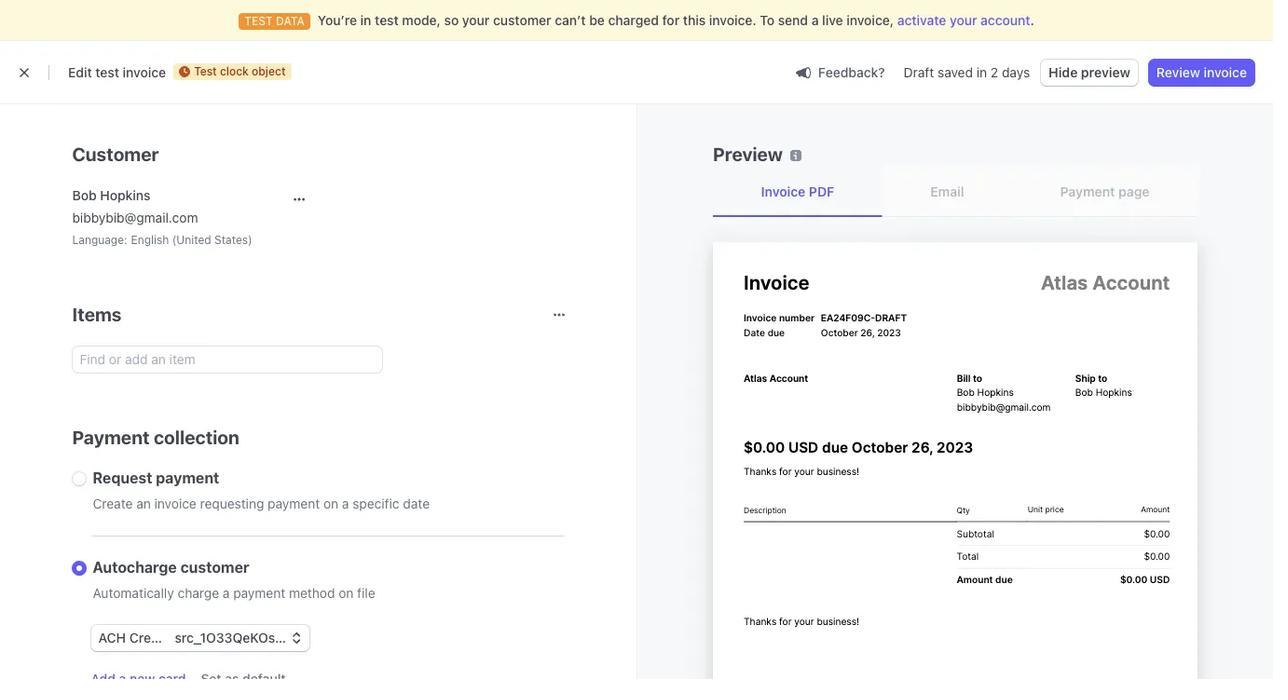 Task type: vqa. For each thing, say whether or not it's contained in the screenshot.
clock
yes



Task type: locate. For each thing, give the bounding box(es) containing it.
payment
[[156, 470, 219, 487], [268, 496, 320, 512], [233, 585, 285, 601]]

your right activate
[[950, 12, 977, 28]]

0 vertical spatial customer
[[493, 12, 552, 28]]

1 vertical spatial payment
[[72, 427, 150, 448]]

your
[[462, 12, 490, 28], [950, 12, 977, 28]]

a right charge
[[223, 585, 230, 601]]

1 horizontal spatial test
[[375, 12, 399, 28]]

invoice left test
[[123, 64, 166, 80]]

invoice
[[123, 64, 166, 80], [1204, 64, 1247, 80], [154, 496, 197, 512]]

to
[[760, 12, 775, 28]]

1 horizontal spatial in
[[977, 64, 987, 80]]

payment inside "tab"
[[1061, 184, 1115, 200]]

1 vertical spatial a
[[342, 496, 349, 512]]

you're in test mode, so your customer can't be charged for this invoice. to send a live invoice, activate your account .
[[318, 12, 1035, 28]]

draft
[[904, 64, 934, 80]]

payment for payment collection
[[72, 427, 150, 448]]

invoice right an
[[154, 496, 197, 512]]

.
[[1031, 12, 1035, 28]]

1 your from the left
[[462, 12, 490, 28]]

payment left page
[[1061, 184, 1115, 200]]

in right you're
[[360, 12, 371, 28]]

preview
[[1081, 64, 1131, 80]]

ach credit transfer
[[98, 630, 222, 646]]

payment down the collection
[[156, 470, 219, 487]]

1 vertical spatial customer
[[180, 559, 249, 576]]

1 vertical spatial on
[[339, 585, 354, 601]]

1 horizontal spatial your
[[950, 12, 977, 28]]

customer left can't
[[493, 12, 552, 28]]

payment up request
[[72, 427, 150, 448]]

bob hopkins bibbybib@gmail.com language: english (united states)
[[72, 187, 252, 247]]

customer
[[72, 144, 159, 165]]

automatically
[[93, 585, 174, 601]]

test left mode,
[[375, 12, 399, 28]]

payment inside 'autocharge customer automatically charge a payment method on file'
[[233, 585, 285, 601]]

review invoice
[[1157, 64, 1247, 80]]

1 horizontal spatial payment
[[1061, 184, 1115, 200]]

0 vertical spatial on
[[323, 496, 339, 512]]

customer inside 'autocharge customer automatically charge a payment method on file'
[[180, 559, 249, 576]]

invoice right review
[[1204, 64, 1247, 80]]

payment right requesting
[[268, 496, 320, 512]]

tab list
[[713, 167, 1199, 217]]

payment page
[[1061, 184, 1150, 200]]

a inside request payment create an invoice requesting payment on a specific date
[[342, 496, 349, 512]]

days
[[1002, 64, 1030, 80]]

on left specific
[[323, 496, 339, 512]]

2 vertical spatial payment
[[233, 585, 285, 601]]

your right so
[[462, 12, 490, 28]]

0 horizontal spatial your
[[462, 12, 490, 28]]

this
[[683, 12, 706, 28]]

2 horizontal spatial a
[[812, 12, 819, 28]]

live
[[822, 12, 843, 28]]

invoice pdf
[[761, 184, 835, 200]]

0 vertical spatial test
[[375, 12, 399, 28]]

customer
[[493, 12, 552, 28], [180, 559, 249, 576]]

1 vertical spatial test
[[95, 64, 119, 80]]

autocharge
[[93, 559, 177, 576]]

you're
[[318, 12, 357, 28]]

bibbybib@gmail.com
[[72, 210, 198, 226]]

review invoice button
[[1149, 60, 1255, 86]]

specific
[[353, 496, 400, 512]]

a left live
[[812, 12, 819, 28]]

a left specific
[[342, 496, 349, 512]]

0 vertical spatial payment
[[156, 470, 219, 487]]

edit test invoice
[[68, 64, 166, 80]]

ach
[[98, 630, 126, 646]]

english
[[131, 233, 169, 247]]

in left 2 at the top
[[977, 64, 987, 80]]

payment up src_1o33qekosr4qlyxvbwxxpyxp
[[233, 585, 285, 601]]

a
[[812, 12, 819, 28], [342, 496, 349, 512], [223, 585, 230, 601]]

activate your account link
[[898, 11, 1031, 30]]

0 horizontal spatial customer
[[180, 559, 249, 576]]

customer up charge
[[180, 559, 249, 576]]

(united
[[172, 233, 211, 247]]

1 vertical spatial in
[[977, 64, 987, 80]]

be
[[589, 12, 605, 28]]

tab list containing invoice pdf
[[713, 167, 1199, 217]]

transfer
[[171, 630, 222, 646]]

1 horizontal spatial a
[[342, 496, 349, 512]]

1 horizontal spatial customer
[[493, 12, 552, 28]]

preview
[[713, 144, 783, 165]]

0 vertical spatial in
[[360, 12, 371, 28]]

1 vertical spatial payment
[[268, 496, 320, 512]]

clock
[[220, 64, 249, 78]]

can't
[[555, 12, 586, 28]]

on
[[323, 496, 339, 512], [339, 585, 354, 601]]

on inside 'autocharge customer automatically charge a payment method on file'
[[339, 585, 354, 601]]

2 vertical spatial a
[[223, 585, 230, 601]]

on inside request payment create an invoice requesting payment on a specific date
[[323, 496, 339, 512]]

request
[[93, 470, 152, 487]]

test right edit
[[95, 64, 119, 80]]

bob
[[72, 187, 97, 203]]

0 horizontal spatial payment
[[72, 427, 150, 448]]

in
[[360, 12, 371, 28], [977, 64, 987, 80]]

on left file
[[339, 585, 354, 601]]

payment
[[1061, 184, 1115, 200], [72, 427, 150, 448]]

account
[[981, 12, 1031, 28]]

test clock object
[[194, 64, 286, 78]]

0 vertical spatial payment
[[1061, 184, 1115, 200]]

0 horizontal spatial a
[[223, 585, 230, 601]]

test
[[375, 12, 399, 28], [95, 64, 119, 80]]

invoice.
[[709, 12, 757, 28]]

0 horizontal spatial test
[[95, 64, 119, 80]]

date
[[403, 496, 430, 512]]

so
[[444, 12, 459, 28]]

method
[[289, 585, 335, 601]]



Task type: describe. For each thing, give the bounding box(es) containing it.
hide preview button
[[1042, 60, 1138, 86]]

hide
[[1049, 64, 1078, 80]]

0 vertical spatial a
[[812, 12, 819, 28]]

hopkins
[[100, 187, 151, 203]]

collection
[[154, 427, 239, 448]]

svg image
[[293, 194, 305, 205]]

create
[[93, 496, 133, 512]]

invoice inside request payment create an invoice requesting payment on a specific date
[[154, 496, 197, 512]]

mode,
[[402, 12, 441, 28]]

for
[[662, 12, 680, 28]]

draft saved in 2 days
[[904, 64, 1030, 80]]

charge
[[178, 585, 219, 601]]

send
[[778, 12, 808, 28]]

Find or add an item text field
[[72, 347, 382, 373]]

email tab
[[882, 167, 1014, 217]]

2
[[991, 64, 999, 80]]

0 horizontal spatial in
[[360, 12, 371, 28]]

invoice inside button
[[1204, 64, 1247, 80]]

invoice,
[[847, 12, 894, 28]]

saved
[[938, 64, 973, 80]]

object
[[252, 64, 286, 78]]

invoice
[[761, 184, 806, 200]]

2 your from the left
[[950, 12, 977, 28]]

language:
[[72, 233, 127, 247]]

credit
[[129, 630, 167, 646]]

activate
[[898, 12, 947, 28]]

on for customer
[[339, 585, 354, 601]]

email
[[931, 184, 965, 200]]

feedback?
[[818, 64, 885, 80]]

edit
[[68, 64, 92, 80]]

autocharge customer automatically charge a payment method on file
[[93, 559, 375, 601]]

test
[[194, 64, 217, 78]]

charged
[[608, 12, 659, 28]]

src_1o33qekosr4qlyxvbwxxpyxp
[[175, 630, 395, 646]]

request payment create an invoice requesting payment on a specific date
[[93, 470, 430, 512]]

pdf
[[809, 184, 835, 200]]

a inside 'autocharge customer automatically charge a payment method on file'
[[223, 585, 230, 601]]

page
[[1119, 184, 1150, 200]]

payment collection
[[72, 427, 239, 448]]

file
[[357, 585, 375, 601]]

states)
[[214, 233, 252, 247]]

items
[[72, 304, 122, 325]]

review
[[1157, 64, 1201, 80]]

payment for payment page
[[1061, 184, 1115, 200]]

feedback? button
[[789, 59, 893, 85]]

payment page tab
[[1012, 167, 1199, 217]]

on for payment
[[323, 496, 339, 512]]

requesting
[[200, 496, 264, 512]]

an
[[136, 496, 151, 512]]

hide preview
[[1049, 64, 1131, 80]]



